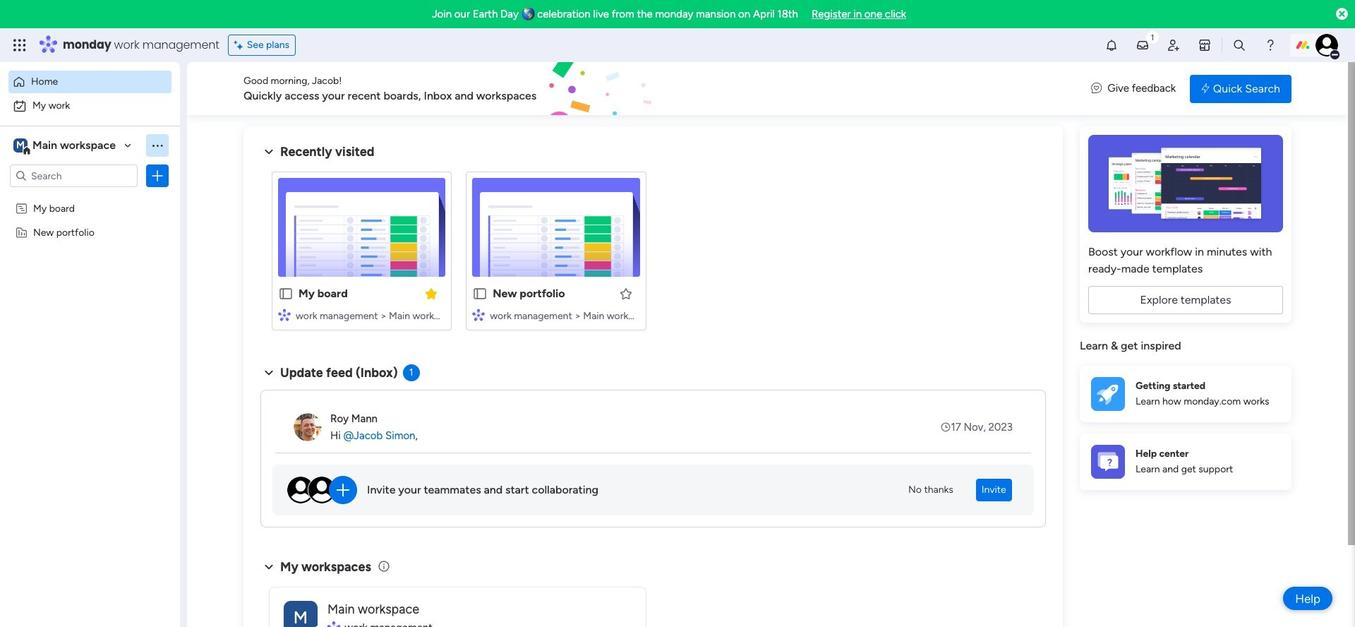 Task type: locate. For each thing, give the bounding box(es) containing it.
public board image
[[473, 286, 488, 302]]

see plans image
[[234, 37, 247, 53]]

list box
[[0, 193, 180, 435]]

Search in workspace field
[[30, 168, 118, 184]]

help image
[[1264, 38, 1278, 52]]

roy mann image
[[294, 413, 322, 441]]

workspace selection element
[[13, 137, 118, 155]]

close update feed (inbox) image
[[261, 364, 278, 381]]

workspace options image
[[150, 138, 165, 152]]

v2 user feedback image
[[1092, 81, 1102, 97]]

close recently visited image
[[261, 143, 278, 160]]

invite members image
[[1167, 38, 1181, 52]]

workspace image
[[13, 138, 28, 153]]

2 vertical spatial option
[[0, 195, 180, 198]]

0 vertical spatial option
[[8, 71, 172, 93]]

workspace image
[[284, 601, 318, 627]]

option
[[8, 71, 172, 93], [8, 95, 172, 117], [0, 195, 180, 198]]

public board image
[[278, 286, 294, 302]]

monday marketplace image
[[1198, 38, 1212, 52]]

1 vertical spatial option
[[8, 95, 172, 117]]

component image
[[278, 308, 291, 321]]

notifications image
[[1105, 38, 1119, 52]]



Task type: describe. For each thing, give the bounding box(es) containing it.
quick search results list box
[[261, 160, 1047, 347]]

add to favorites image
[[619, 286, 633, 300]]

update feed image
[[1136, 38, 1150, 52]]

search everything image
[[1233, 38, 1247, 52]]

1 element
[[403, 364, 420, 381]]

options image
[[150, 169, 165, 183]]

remove from favorites image
[[425, 286, 439, 300]]

help center element
[[1080, 433, 1292, 490]]

templates image image
[[1093, 135, 1280, 232]]

v2 bolt switch image
[[1202, 81, 1210, 96]]

getting started element
[[1080, 365, 1292, 422]]

component image
[[473, 308, 485, 321]]

1 image
[[1147, 29, 1160, 45]]

jacob simon image
[[1316, 34, 1339, 56]]

select product image
[[13, 38, 27, 52]]

close my workspaces image
[[261, 558, 278, 575]]



Task type: vqa. For each thing, say whether or not it's contained in the screenshot.
2nd "component" image from left
yes



